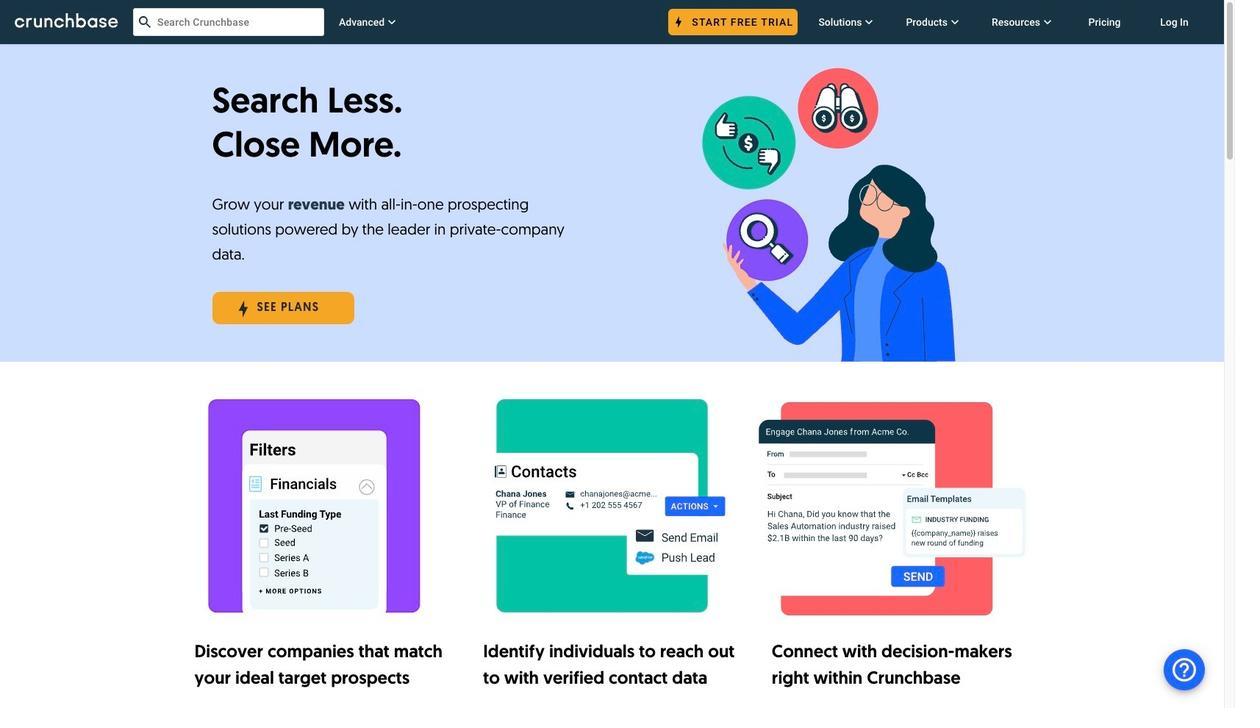 Task type: locate. For each thing, give the bounding box(es) containing it.
Search Crunchbase field
[[133, 8, 324, 36]]



Task type: vqa. For each thing, say whether or not it's contained in the screenshot.
group
no



